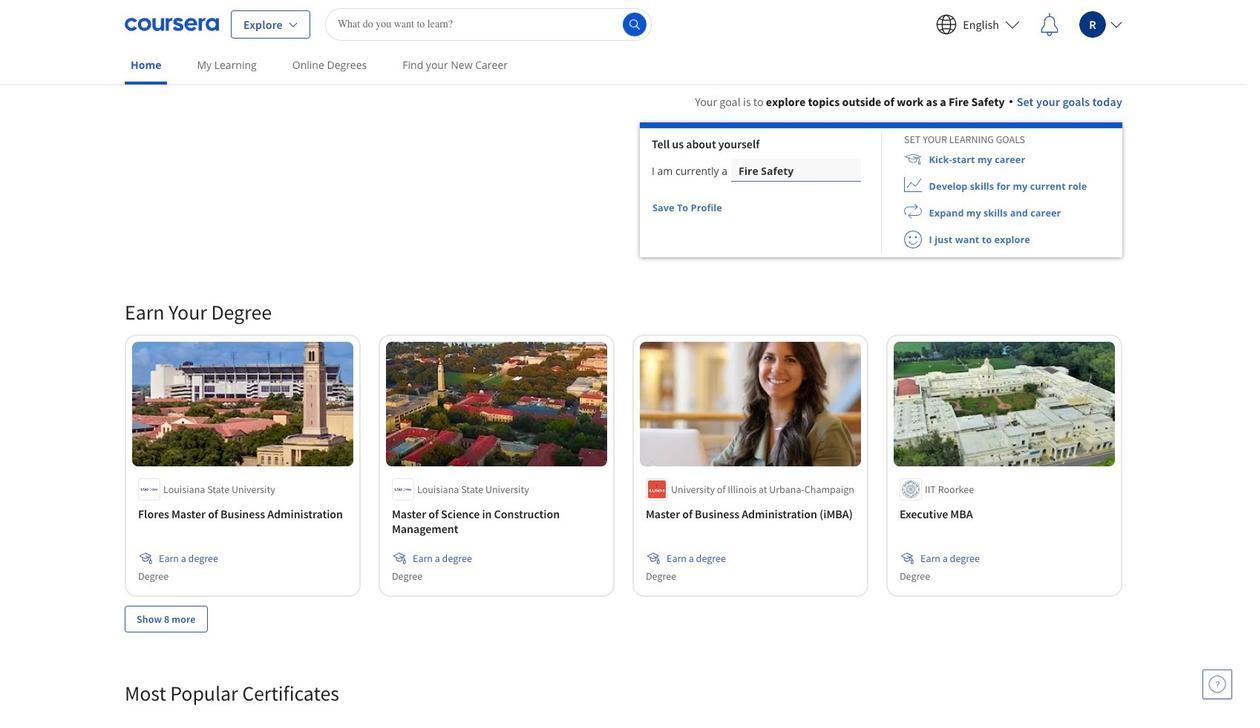 Task type: vqa. For each thing, say whether or not it's contained in the screenshot.
main content
yes



Task type: describe. For each thing, give the bounding box(es) containing it.
help center image
[[1209, 676, 1226, 694]]



Task type: locate. For each thing, give the bounding box(es) containing it.
main content
[[0, 75, 1247, 715]]

status
[[723, 207, 730, 211]]

None search field
[[325, 8, 652, 40]]

coursera image
[[125, 12, 219, 36]]

earn your degree collection element
[[116, 275, 1131, 657]]

What do you want to learn? text field
[[325, 8, 652, 40]]



